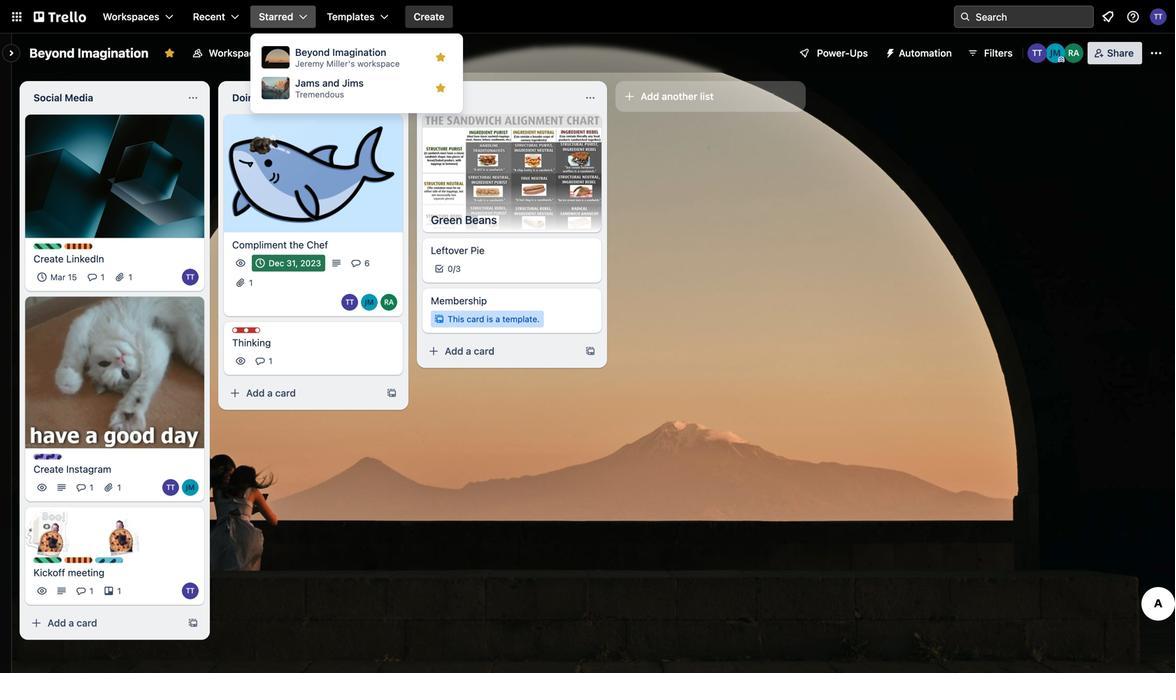 Task type: describe. For each thing, give the bounding box(es) containing it.
1 horizontal spatial add a card button
[[224, 382, 378, 405]]

share
[[1107, 47, 1134, 59]]

workspace
[[357, 59, 400, 69]]

starred icon image for beyond imagination
[[435, 52, 446, 63]]

a down kickoff meeting
[[69, 618, 74, 629]]

add another list button
[[616, 81, 806, 112]]

board
[[327, 47, 355, 59]]

beyond imagination jeremy miller's workspace
[[295, 47, 400, 69]]

color: orange, title: none image for meeting
[[64, 558, 92, 563]]

color: green, title: none image
[[34, 558, 62, 563]]

leftover pie
[[431, 245, 485, 256]]

card for add a card button corresponding to done
[[474, 346, 495, 357]]

create for create
[[414, 11, 445, 22]]

0
[[448, 264, 453, 274]]

media
[[65, 92, 93, 104]]

beyond imagination
[[29, 45, 149, 61]]

sm image
[[879, 42, 899, 62]]

color: orange, title: none image for linkedin
[[64, 244, 92, 250]]

open information menu image
[[1126, 10, 1140, 24]]

this
[[448, 315, 464, 324]]

automation
[[899, 47, 952, 59]]

31,
[[287, 258, 298, 268]]

1 horizontal spatial https://media3.giphy.com/media/uzbc1merae75kv3oqd/100w.gif?cid=ad960664cgd8q560jl16i4tqsq6qk30rgh2t6st4j6ihzo35&ep=v1_stickers_search&rid=100w.gif&ct=s image
[[104, 506, 155, 557]]

jeremy miller (jeremymiller198) image for ruby anderson (rubyanderson7) icon
[[1046, 43, 1065, 63]]

workspace visible button
[[184, 42, 301, 64]]

add another list
[[641, 91, 714, 102]]

back to home image
[[34, 6, 86, 28]]

workspaces button
[[94, 6, 182, 28]]

a down this card is a template.
[[466, 346, 471, 357]]

doing
[[232, 92, 260, 104]]

chef
[[307, 239, 328, 251]]

Doing text field
[[224, 87, 381, 109]]

pete ghost image
[[24, 507, 69, 552]]

color: sky, title: "sparkling" element
[[95, 558, 147, 568]]

Done text field
[[423, 87, 579, 109]]

ruby anderson (rubyanderson7) image
[[381, 294, 397, 311]]

miller's
[[326, 59, 355, 69]]

compliment the chef
[[232, 239, 328, 251]]

ruby anderson (rubyanderson7) image
[[1064, 43, 1083, 63]]

0 horizontal spatial https://media3.giphy.com/media/uzbc1merae75kv3oqd/100w.gif?cid=ad960664cgd8q560jl16i4tqsq6qk30rgh2t6st4j6ihzo35&ep=v1_stickers_search&rid=100w.gif&ct=s image
[[37, 511, 89, 563]]

jeremy
[[295, 59, 324, 69]]

card left is
[[467, 315, 484, 324]]

0 notifications image
[[1100, 8, 1116, 25]]

create for create linkedin
[[34, 253, 64, 265]]

green beans link
[[423, 208, 602, 233]]

template.
[[503, 315, 540, 324]]

add for add another list button
[[641, 91, 659, 102]]

membership
[[431, 295, 487, 307]]

color: green, title: none image
[[34, 244, 62, 250]]

beyond for beyond imagination jeremy miller's workspace
[[295, 47, 330, 58]]

beans
[[465, 213, 497, 227]]

create from template… image for done
[[585, 346, 596, 357]]

kickoff meeting
[[34, 567, 104, 579]]

0 / 3
[[448, 264, 461, 274]]

color: bold red, title: "thoughts" element
[[232, 328, 285, 338]]

meeting
[[68, 567, 104, 579]]

workspaces
[[103, 11, 159, 22]]

templates
[[327, 11, 375, 22]]

instagram
[[66, 464, 111, 475]]

thinking
[[232, 337, 271, 349]]

jeremy miller (jeremymiller198) image
[[182, 479, 199, 496]]

add for add a card button related to social media
[[48, 618, 66, 629]]

power-ups button
[[789, 42, 877, 64]]

mar
[[50, 273, 66, 282]]

a down thinking
[[267, 388, 273, 399]]

share button
[[1088, 42, 1142, 64]]

primary element
[[0, 0, 1175, 34]]

starred icon image for jams and jims
[[435, 83, 446, 94]]

imagination for beyond imagination jeremy miller's workspace
[[332, 47, 386, 58]]

create instagram link
[[34, 463, 196, 477]]

filters
[[984, 47, 1013, 59]]

workspace
[[209, 47, 260, 59]]

workspace visible
[[209, 47, 292, 59]]

is
[[487, 315, 493, 324]]

filters button
[[963, 42, 1017, 64]]

/
[[453, 264, 456, 274]]

recent button
[[185, 6, 248, 28]]



Task type: locate. For each thing, give the bounding box(es) containing it.
card for add a card button related to social media
[[77, 618, 97, 629]]

1 starred icon image from the top
[[435, 52, 446, 63]]

add a card button for done
[[423, 340, 576, 363]]

another
[[662, 91, 698, 102]]

terry turtle (terryturtle) image inside primary element
[[1150, 8, 1167, 25]]

green beans
[[431, 213, 497, 227]]

ups
[[850, 47, 868, 59]]

jeremy miller (jeremymiller198) image down "search" field
[[1046, 43, 1065, 63]]

Search field
[[954, 6, 1094, 28]]

thoughts thinking
[[232, 328, 285, 349]]

Dec 31, 2023 checkbox
[[252, 255, 325, 272]]

1 vertical spatial add a card button
[[224, 382, 378, 405]]

tremendous
[[295, 89, 344, 99]]

2 vertical spatial add a card
[[48, 618, 97, 629]]

add a card for social media
[[48, 618, 97, 629]]

2 vertical spatial add a card button
[[25, 612, 179, 635]]

create from template… image for social media
[[187, 618, 199, 629]]

color: purple, title: none image
[[34, 454, 62, 460]]

create linkedin
[[34, 253, 104, 265]]

kickoff meeting link
[[34, 566, 196, 580]]

thoughts
[[246, 328, 285, 338]]

imagination inside beyond imagination jeremy miller's workspace
[[332, 47, 386, 58]]

0 vertical spatial jeremy miller (jeremymiller198) image
[[1046, 43, 1065, 63]]

0 vertical spatial add a card
[[445, 346, 495, 357]]

add a card button down this card is a template.
[[423, 340, 576, 363]]

starred icon image
[[435, 52, 446, 63], [435, 83, 446, 94]]

imagination down workspaces
[[78, 45, 149, 61]]

0 vertical spatial add a card button
[[423, 340, 576, 363]]

add a card button for social media
[[25, 612, 179, 635]]

jams
[[295, 77, 320, 89]]

1 horizontal spatial imagination
[[332, 47, 386, 58]]

compliment
[[232, 239, 287, 251]]

2023
[[300, 258, 321, 268]]

add down kickoff
[[48, 618, 66, 629]]

0 horizontal spatial create from template… image
[[187, 618, 199, 629]]

add a card down kickoff meeting
[[48, 618, 97, 629]]

2 horizontal spatial add a card button
[[423, 340, 576, 363]]

list
[[700, 91, 714, 102]]

green
[[431, 213, 462, 227]]

0 vertical spatial color: orange, title: none image
[[64, 244, 92, 250]]

beyond up jeremy
[[295, 47, 330, 58]]

mar 15
[[50, 273, 77, 282]]

power-ups
[[817, 47, 868, 59]]

thinking link
[[232, 336, 395, 350]]

https://media3.giphy.com/media/uzbc1merae75kv3oqd/100w.gif?cid=ad960664cgd8q560jl16i4tqsq6qk30rgh2t6st4j6ihzo35&ep=v1_stickers_search&rid=100w.gif&ct=s image
[[104, 506, 155, 557], [37, 511, 89, 563]]

starred
[[259, 11, 293, 22]]

create button
[[405, 6, 453, 28]]

add a card
[[445, 346, 495, 357], [246, 388, 296, 399], [48, 618, 97, 629]]

starred button
[[250, 6, 316, 28]]

https://media3.giphy.com/media/uzbc1merae75kv3oqd/100w.gif?cid=ad960664cgd8q560jl16i4tqsq6qk30rgh2t6st4j6ihzo35&ep=v1_stickers_search&rid=100w.gif&ct=s image up 'sparkling'
[[104, 506, 155, 557]]

add a card down this
[[445, 346, 495, 357]]

imagination for beyond imagination
[[78, 45, 149, 61]]

1 vertical spatial add a card
[[246, 388, 296, 399]]

add left another
[[641, 91, 659, 102]]

card for middle add a card button
[[275, 388, 296, 399]]

15
[[68, 273, 77, 282]]

1 horizontal spatial add a card
[[246, 388, 296, 399]]

the
[[289, 239, 304, 251]]

recent
[[193, 11, 225, 22]]

add for add a card button corresponding to done
[[445, 346, 463, 357]]

0 horizontal spatial jeremy miller (jeremymiller198) image
[[361, 294, 378, 311]]

jeremy miller (jeremymiller198) image
[[1046, 43, 1065, 63], [361, 294, 378, 311]]

card down is
[[474, 346, 495, 357]]

imagination inside board name text box
[[78, 45, 149, 61]]

jims
[[342, 77, 364, 89]]

beyond down back to home image
[[29, 45, 75, 61]]

card down thinking link
[[275, 388, 296, 399]]

1 vertical spatial color: orange, title: none image
[[64, 558, 92, 563]]

add a card down thinking
[[246, 388, 296, 399]]

add down thinking
[[246, 388, 265, 399]]

0 vertical spatial starred icon image
[[435, 52, 446, 63]]

dec 31, 2023
[[269, 258, 321, 268]]

card down the meeting
[[77, 618, 97, 629]]

terry turtle (terryturtle) image
[[1150, 8, 1167, 25], [1027, 43, 1047, 63], [182, 269, 199, 286], [162, 479, 179, 496], [182, 583, 199, 600]]

and
[[322, 77, 340, 89]]

2 starred icon image from the top
[[435, 83, 446, 94]]

add a card button
[[423, 340, 576, 363], [224, 382, 378, 405], [25, 612, 179, 635]]

1 vertical spatial starred icon image
[[435, 83, 446, 94]]

0 horizontal spatial imagination
[[78, 45, 149, 61]]

1 vertical spatial jeremy miller (jeremymiller198) image
[[361, 294, 378, 311]]

color: orange, title: none image
[[64, 244, 92, 250], [64, 558, 92, 563]]

Board name text field
[[22, 42, 156, 64]]

templates button
[[318, 6, 397, 28]]

0 horizontal spatial beyond
[[29, 45, 75, 61]]

create instagram
[[34, 464, 111, 475]]

1 horizontal spatial beyond
[[295, 47, 330, 58]]

visible
[[263, 47, 292, 59]]

social
[[34, 92, 62, 104]]

beyond
[[29, 45, 75, 61], [295, 47, 330, 58]]

1 vertical spatial create
[[34, 253, 64, 265]]

0 horizontal spatial add a card button
[[25, 612, 179, 635]]

beyond for beyond imagination
[[29, 45, 75, 61]]

https://media3.giphy.com/media/uzbc1merae75kv3oqd/100w.gif?cid=ad960664cgd8q560jl16i4tqsq6qk30rgh2t6st4j6ihzo35&ep=v1_stickers_search&rid=100w.gif&ct=s image up kickoff meeting
[[37, 511, 89, 563]]

Social Media text field
[[25, 87, 182, 109]]

imagination up miller's
[[332, 47, 386, 58]]

https://media1.giphy.com/media/3ov9jucrjra1ggg9vu/100w.gif?cid=ad960664cgd8q560jl16i4tqsq6qk30rgh2t6st4j6ihzo35&ep=v1_stickers_search&rid=100w.gif&ct=s image
[[241, 114, 287, 160]]

done
[[431, 92, 456, 104]]

create from template… image
[[585, 346, 596, 357], [187, 618, 199, 629]]

power-
[[817, 47, 850, 59]]

linkedin
[[66, 253, 104, 265]]

a right is
[[496, 315, 500, 324]]

dec
[[269, 258, 284, 268]]

show menu image
[[1149, 46, 1163, 60]]

2 vertical spatial create
[[34, 464, 64, 475]]

imagination
[[78, 45, 149, 61], [332, 47, 386, 58]]

3
[[456, 264, 461, 274]]

board link
[[303, 42, 363, 64]]

create linkedin link
[[34, 252, 196, 266]]

sparkling
[[109, 558, 147, 568]]

1 horizontal spatial jeremy miller (jeremymiller198) image
[[1046, 43, 1065, 63]]

this card is a template.
[[448, 315, 540, 324]]

2 horizontal spatial add a card
[[445, 346, 495, 357]]

1 color: orange, title: none image from the top
[[64, 244, 92, 250]]

0 vertical spatial create
[[414, 11, 445, 22]]

6
[[364, 258, 370, 268]]

card
[[467, 315, 484, 324], [474, 346, 495, 357], [275, 388, 296, 399], [77, 618, 97, 629]]

a
[[496, 315, 500, 324], [466, 346, 471, 357], [267, 388, 273, 399], [69, 618, 74, 629]]

add a card button down 'kickoff meeting' link
[[25, 612, 179, 635]]

beyond inside beyond imagination jeremy miller's workspace
[[295, 47, 330, 58]]

add
[[641, 91, 659, 102], [445, 346, 463, 357], [246, 388, 265, 399], [48, 618, 66, 629]]

add down this
[[445, 346, 463, 357]]

jams and jims tremendous
[[295, 77, 364, 99]]

create for create instagram
[[34, 464, 64, 475]]

search image
[[960, 11, 971, 22]]

add for middle add a card button
[[246, 388, 265, 399]]

create from template… image
[[386, 388, 397, 399]]

compliment the chef link
[[232, 238, 395, 252]]

this member is an admin of this board. image
[[1058, 57, 1065, 63]]

membership link
[[431, 294, 593, 308]]

add a card button down thinking link
[[224, 382, 378, 405]]

add a card for done
[[445, 346, 495, 357]]

leftover pie link
[[431, 244, 593, 258]]

automation button
[[879, 42, 960, 64]]

social media
[[34, 92, 93, 104]]

1 vertical spatial create from template… image
[[187, 618, 199, 629]]

jeremy miller (jeremymiller198) image left ruby anderson (rubyanderson7) image on the left
[[361, 294, 378, 311]]

terry turtle (terryturtle) image
[[341, 294, 358, 311]]

customize views image
[[370, 46, 384, 60]]

beyond inside board name text box
[[29, 45, 75, 61]]

1
[[101, 273, 105, 282], [128, 273, 132, 282], [249, 278, 253, 288], [269, 356, 273, 366], [90, 483, 93, 493], [117, 483, 121, 493], [90, 586, 93, 596], [117, 586, 121, 596]]

kickoff
[[34, 567, 65, 579]]

color: orange, title: none image up the meeting
[[64, 558, 92, 563]]

1 horizontal spatial create from template… image
[[585, 346, 596, 357]]

pie
[[471, 245, 485, 256]]

Mar 15 checkbox
[[34, 269, 81, 286]]

0 vertical spatial create from template… image
[[585, 346, 596, 357]]

create inside button
[[414, 11, 445, 22]]

jeremy miller (jeremymiller198) image for ruby anderson (rubyanderson7) image on the left
[[361, 294, 378, 311]]

color: orange, title: none image up the linkedin
[[64, 244, 92, 250]]

create
[[414, 11, 445, 22], [34, 253, 64, 265], [34, 464, 64, 475]]

leftover
[[431, 245, 468, 256]]

0 horizontal spatial add a card
[[48, 618, 97, 629]]

star or unstar board image
[[164, 48, 175, 59]]

2 color: orange, title: none image from the top
[[64, 558, 92, 563]]



Task type: vqa. For each thing, say whether or not it's contained in the screenshot.
pete ghost image
yes



